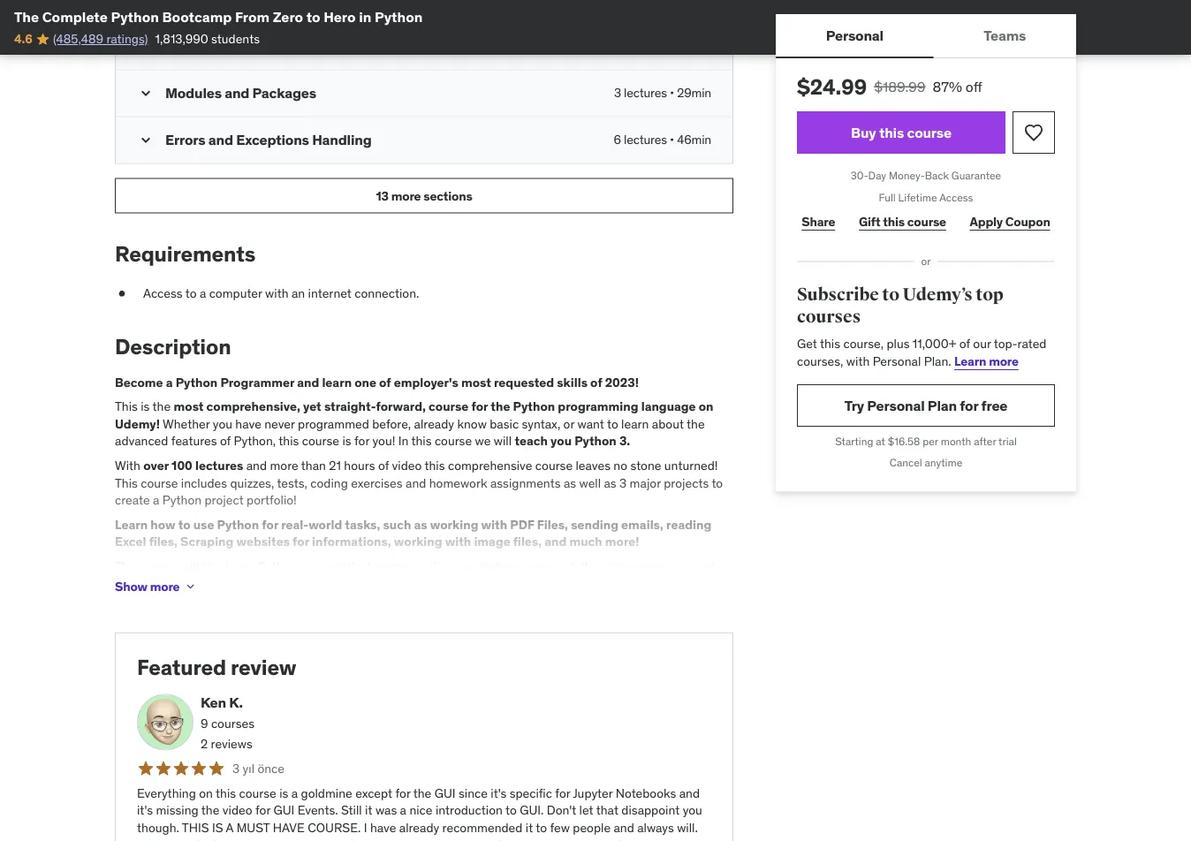 Task type: vqa. For each thing, say whether or not it's contained in the screenshot.
you!
yes



Task type: describe. For each thing, give the bounding box(es) containing it.
1 vertical spatial working
[[394, 534, 443, 550]]

a right the was
[[400, 803, 407, 819]]

yıl
[[243, 761, 255, 777]]

than
[[301, 458, 326, 474]]

packages
[[252, 84, 316, 102]]

coupon
[[1006, 214, 1051, 230]]

must
[[237, 820, 270, 836]]

skills
[[557, 374, 588, 390]]

emails,
[[622, 517, 664, 533]]

yet
[[303, 399, 322, 415]]

2 horizontal spatial as
[[604, 475, 617, 491]]

you down i
[[357, 837, 376, 842]]

1 horizontal spatial learn
[[287, 576, 319, 592]]

basic
[[490, 416, 519, 432]]

learn for learn more
[[955, 353, 987, 369]]

a right screencast on the right of page
[[719, 558, 725, 574]]

such
[[383, 517, 411, 533]]

coding inside and more than 21 hours of video this comprehensive course leaves no stone unturned! this course includes quizzes, tests, coding exercises and homework assignments as well as 3 major projects to create a python project portfolio!
[[311, 475, 348, 491]]

and right 'errors' on the left top
[[208, 131, 233, 149]]

and down "files,"
[[545, 534, 567, 550]]

day
[[869, 168, 887, 182]]

description
[[115, 333, 231, 360]]

the up nice
[[413, 786, 432, 801]]

language
[[642, 399, 696, 415]]

code
[[198, 576, 225, 592]]

favor
[[212, 837, 239, 842]]

a left full
[[561, 558, 568, 574]]

0 vertical spatial xsmall image
[[115, 285, 129, 302]]

this down never
[[279, 433, 299, 449]]

learn how to use python for real-world tasks, such as working with pdf files, sending emails, reading excel files, scraping websites for informations, working with image files, and much more! this course will teach you python in a practical manner, with every lecture comes a full coding screencast and a corresponding code notebook! learn in whatever manner is best for you!
[[115, 517, 725, 592]]

the inside most comprehensive, yet straight-forward, course for the python programming language on udemy!
[[491, 399, 510, 415]]

and down must
[[242, 837, 263, 842]]

or inside whether you have never programmed before, already know basic syntax, or want to learn about the advanced features of python, this course is for you! in this course we will
[[564, 416, 575, 432]]

you down few
[[546, 837, 565, 842]]

11,000+
[[913, 336, 957, 352]]

this right gift
[[883, 214, 905, 230]]

introduction
[[436, 803, 503, 819]]

python down project
[[217, 517, 259, 533]]

a left practical
[[314, 558, 320, 574]]

ken k. image
[[137, 695, 194, 751]]

3 for 3 lectures • 29min
[[614, 85, 621, 101]]

a inside and more than 21 hours of video this comprehensive course leaves no stone unturned! this course includes quizzes, tests, coding exercises and homework assignments as well as 3 major projects to create a python project portfolio!
[[153, 492, 159, 508]]

lectures for errors and exceptions handling
[[624, 132, 667, 148]]

free
[[982, 396, 1008, 414]]

tab list containing personal
[[776, 14, 1077, 58]]

homework
[[429, 475, 488, 491]]

1 this from the top
[[115, 399, 138, 415]]

python up ratings)
[[111, 8, 159, 26]]

and right modules
[[225, 84, 249, 102]]

already inside whether you have never programmed before, already know basic syntax, or want to learn about the advanced features of python, this course is for you! in this course we will
[[414, 416, 454, 432]]

for left free
[[960, 396, 979, 414]]

k.
[[229, 694, 243, 712]]

course down teach you python 3.
[[536, 458, 573, 474]]

since
[[459, 786, 488, 801]]

our
[[974, 336, 992, 352]]

everything
[[137, 786, 196, 801]]

• for modules and packages
[[670, 85, 675, 101]]

2 vertical spatial personal
[[867, 396, 925, 414]]

is inside whether you have never programmed before, already know basic syntax, or want to learn about the advanced features of python, this course is for you! in this course we will
[[342, 433, 351, 449]]

learn more
[[955, 353, 1019, 369]]

more for 13
[[391, 188, 421, 204]]

with up every
[[445, 534, 471, 550]]

2 vertical spatial lectures
[[195, 458, 243, 474]]

and right screencast on the right of page
[[695, 558, 716, 574]]

course down the know
[[435, 433, 472, 449]]

this down have
[[283, 837, 303, 842]]

a down this
[[202, 837, 209, 842]]

screencast
[[631, 558, 692, 574]]

access inside 30-day money-back guarantee full lifetime access
[[940, 190, 974, 204]]

1 horizontal spatial it
[[526, 820, 533, 836]]

informations,
[[312, 534, 391, 550]]

top-
[[994, 336, 1018, 352]]

0 vertical spatial 3.
[[620, 433, 631, 449]]

to left gui.
[[506, 803, 517, 819]]

4.6
[[14, 31, 32, 47]]

already inside everything on this course is a goldmine except for the gui since it's specific for jupyter notebooks and it's missing the video for gui events. still it was a nice introduction to gui. don't let that disappoint you though. this is a must have course. i have already recommended it to few people and always will. do yourself a favor and do this course if you want to learn python 3. thank you so much for this cour
[[399, 820, 440, 836]]

from
[[235, 8, 270, 26]]

buy
[[851, 123, 877, 141]]

the up 'udemy!'
[[153, 399, 171, 415]]

and up quizzes,
[[246, 458, 267, 474]]

the inside whether you have never programmed before, already know basic syntax, or want to learn about the advanced features of python, this course is for you! in this course we will
[[687, 416, 705, 432]]

python up notebook!
[[258, 558, 298, 574]]

yourself
[[156, 837, 199, 842]]

modules
[[165, 84, 222, 102]]

the up is
[[201, 803, 220, 819]]

excel
[[115, 534, 146, 550]]

do
[[266, 837, 280, 842]]

learn inside everything on this course is a goldmine except for the gui since it's specific for jupyter notebooks and it's missing the video for gui events. still it was a nice introduction to gui. don't let that disappoint you though. this is a must have course. i have already recommended it to few people and always will. do yourself a favor and do this course if you want to learn python 3. thank you so much for this cour
[[423, 837, 451, 842]]

this inside learn how to use python for real-world tasks, such as working with pdf files, sending emails, reading excel files, scraping websites for informations, working with image files, and much more! this course will teach you python in a practical manner, with every lecture comes a full coding screencast and a corresponding code notebook! learn in whatever manner is best for you!
[[115, 558, 138, 574]]

0 vertical spatial it
[[365, 803, 373, 819]]

people
[[573, 820, 611, 836]]

complete
[[42, 8, 108, 26]]

top
[[976, 284, 1004, 305]]

apply coupon
[[970, 214, 1051, 230]]

will inside whether you have never programmed before, already know basic syntax, or want to learn about the advanced features of python, this course is for you! in this course we will
[[494, 433, 512, 449]]

programmer
[[220, 374, 294, 390]]

teams
[[984, 26, 1027, 44]]

handling
[[312, 131, 372, 149]]

want inside everything on this course is a goldmine except for the gui since it's specific for jupyter notebooks and it's missing the video for gui events. still it was a nice introduction to gui. don't let that disappoint you though. this is a must have course. i have already recommended it to few people and always will. do yourself a favor and do this course if you want to learn python 3. thank you so much for this cour
[[379, 837, 406, 842]]

scraping
[[180, 534, 234, 550]]

full
[[571, 558, 588, 574]]

employer's
[[394, 374, 459, 390]]

comprehensive,
[[206, 399, 301, 415]]

to right zero
[[306, 8, 321, 26]]

show more button
[[115, 569, 197, 605]]

is
[[212, 820, 223, 836]]

video inside everything on this course is a goldmine except for the gui since it's specific for jupyter notebooks and it's missing the video for gui events. still it was a nice introduction to gui. don't let that disappoint you though. this is a must have course. i have already recommended it to few people and always will. do yourself a favor and do this course if you want to learn python 3. thank you so much for this cour
[[223, 803, 252, 819]]

for up websites
[[262, 517, 279, 533]]

apply coupon button
[[966, 205, 1056, 240]]

this right in at the bottom left of the page
[[411, 433, 432, 449]]

this up a
[[216, 786, 236, 801]]

assignments
[[491, 475, 561, 491]]

learn more link
[[955, 353, 1019, 369]]

to down requirements
[[185, 286, 197, 301]]

image
[[474, 534, 511, 550]]

let
[[580, 803, 594, 819]]

errors and exceptions handling
[[165, 131, 372, 149]]

never
[[265, 416, 295, 432]]

starting
[[836, 434, 874, 448]]

every
[[448, 558, 477, 574]]

python down description
[[176, 374, 218, 390]]

9
[[201, 716, 208, 731]]

this inside get this course, plus 11,000+ of our top-rated courses, with personal plan.
[[820, 336, 841, 352]]

this inside and more than 21 hours of video this comprehensive course leaves no stone unturned! this course includes quizzes, tests, coding exercises and homework assignments as well as 3 major projects to create a python project portfolio!
[[115, 475, 138, 491]]

of inside whether you have never programmed before, already know basic syntax, or want to learn about the advanced features of python, this course is for you! in this course we will
[[220, 433, 231, 449]]

0 vertical spatial learn
[[322, 374, 352, 390]]

with left every
[[421, 558, 445, 574]]

for up the 'don't'
[[555, 786, 571, 801]]

a left computer
[[200, 286, 206, 301]]

is up 'udemy!'
[[141, 399, 150, 415]]

quizzes,
[[230, 475, 274, 491]]

and up will.
[[680, 786, 700, 801]]

courses inside ken k. 9 courses 2 reviews
[[211, 716, 255, 731]]

coding inside learn how to use python for real-world tasks, such as working with pdf files, sending emails, reading excel files, scraping websites for informations, working with image files, and much more! this course will teach you python in a practical manner, with every lecture comes a full coding screencast and a corresponding code notebook! learn in whatever manner is best for you!
[[591, 558, 628, 574]]

0 horizontal spatial access
[[143, 286, 183, 301]]

unturned!
[[665, 458, 718, 474]]

manner,
[[374, 558, 418, 574]]

missing
[[156, 803, 199, 819]]

have
[[273, 820, 305, 836]]

become
[[115, 374, 163, 390]]

2023!
[[605, 374, 639, 390]]

no
[[614, 458, 628, 474]]

of right one in the top of the page
[[379, 374, 391, 390]]

this down the always
[[636, 837, 656, 842]]

try
[[845, 396, 865, 414]]

1 files, from the left
[[149, 534, 178, 550]]

pdf
[[510, 517, 535, 533]]

have inside everything on this course is a goldmine except for the gui since it's specific for jupyter notebooks and it's missing the video for gui events. still it was a nice introduction to gui. don't let that disappoint you though. this is a must have course. i have already recommended it to few people and always will. do yourself a favor and do this course if you want to learn python 3. thank you so much for this cour
[[370, 820, 396, 836]]

(485,489 ratings)
[[53, 31, 148, 47]]

teach inside learn how to use python for real-world tasks, such as working with pdf files, sending emails, reading excel files, scraping websites for informations, working with image files, and much more! this course will teach you python in a practical manner, with every lecture comes a full coding screencast and a corresponding code notebook! learn in whatever manner is best for you!
[[202, 558, 233, 574]]

goldmine
[[301, 786, 353, 801]]

and right exercises
[[406, 475, 426, 491]]

forward,
[[376, 399, 426, 415]]

2
[[201, 736, 208, 752]]

you down syntax, on the left of page
[[551, 433, 572, 449]]

with left an
[[265, 286, 289, 301]]

course down the over
[[141, 475, 178, 491]]

internet
[[308, 286, 352, 301]]

1 vertical spatial it's
[[137, 803, 153, 819]]

and up yet
[[297, 374, 319, 390]]

python up leaves
[[575, 433, 617, 449]]

course down 3 yıl önce
[[239, 786, 277, 801]]

with inside get this course, plus 11,000+ of our top-rated courses, with personal plan.
[[847, 353, 870, 369]]

python,
[[234, 433, 276, 449]]

course down programmed
[[302, 433, 339, 449]]

python inside most comprehensive, yet straight-forward, course for the python programming language on udemy!
[[513, 399, 555, 415]]

before,
[[372, 416, 411, 432]]

for up the was
[[396, 786, 411, 801]]

is inside learn how to use python for real-world tasks, such as working with pdf files, sending emails, reading excel files, scraping websites for informations, working with image files, and much more! this course will teach you python in a practical manner, with every lecture comes a full coding screencast and a corresponding code notebook! learn in whatever manner is best for you!
[[433, 576, 442, 592]]

29min
[[677, 85, 712, 101]]

to inside subscribe to udemy's top courses
[[883, 284, 900, 305]]

whether
[[163, 416, 210, 432]]

1 horizontal spatial in
[[322, 576, 332, 592]]

lectures for modules and packages
[[624, 85, 667, 101]]

well
[[579, 475, 601, 491]]

you up will.
[[683, 803, 703, 819]]

sections
[[424, 188, 473, 204]]

1 horizontal spatial gui
[[435, 786, 456, 801]]

in
[[398, 433, 409, 449]]

programmed
[[298, 416, 369, 432]]

wishlist image
[[1024, 122, 1045, 143]]

as inside learn how to use python for real-world tasks, such as working with pdf files, sending emails, reading excel files, scraping websites for informations, working with image files, and much more! this course will teach you python in a practical manner, with every lecture comes a full coding screencast and a corresponding code notebook! learn in whatever manner is best for you!
[[414, 517, 428, 533]]

thank
[[509, 837, 543, 842]]

subscribe to udemy's top courses
[[797, 284, 1004, 328]]

to down nice
[[409, 837, 420, 842]]

1 vertical spatial in
[[301, 558, 311, 574]]



Task type: locate. For each thing, give the bounding box(es) containing it.
month
[[941, 434, 972, 448]]

recommended
[[443, 820, 523, 836]]

xsmall image
[[115, 285, 129, 302], [183, 580, 197, 594]]

0 vertical spatial lectures
[[624, 85, 667, 101]]

it up the thank
[[526, 820, 533, 836]]

of right skills
[[591, 374, 602, 390]]

0 horizontal spatial teach
[[202, 558, 233, 574]]

apply
[[970, 214, 1003, 230]]

much down people
[[584, 837, 615, 842]]

exceptions
[[236, 131, 309, 149]]

1 horizontal spatial xsmall image
[[183, 580, 197, 594]]

1 vertical spatial learn
[[622, 416, 649, 432]]

share button
[[797, 205, 840, 240]]

personal inside button
[[826, 26, 884, 44]]

after
[[974, 434, 997, 448]]

access down back
[[940, 190, 974, 204]]

course up corresponding
[[141, 558, 178, 574]]

1 horizontal spatial on
[[699, 399, 714, 415]]

reading
[[667, 517, 712, 533]]

personal button
[[776, 14, 934, 57]]

1 horizontal spatial coding
[[591, 558, 628, 574]]

0 horizontal spatial on
[[199, 786, 213, 801]]

of left 'our'
[[960, 336, 971, 352]]

0 horizontal spatial have
[[235, 416, 262, 432]]

for up the know
[[472, 399, 488, 415]]

0 vertical spatial learn
[[955, 353, 987, 369]]

3 this from the top
[[115, 558, 138, 574]]

manner
[[388, 576, 430, 592]]

3 up 6
[[614, 85, 621, 101]]

0 vertical spatial it's
[[491, 786, 507, 801]]

teach up "code"
[[202, 558, 233, 574]]

gui
[[435, 786, 456, 801], [274, 803, 295, 819]]

0 horizontal spatial 3.
[[496, 837, 506, 842]]

have down the was
[[370, 820, 396, 836]]

one
[[355, 374, 377, 390]]

you inside learn how to use python for real-world tasks, such as working with pdf files, sending emails, reading excel files, scraping websites for informations, working with image files, and much more! this course will teach you python in a practical manner, with every lecture comes a full coding screencast and a corresponding code notebook! learn in whatever manner is best for you!
[[236, 558, 255, 574]]

46min
[[677, 132, 712, 148]]

this right buy
[[879, 123, 904, 141]]

13 more sections button
[[115, 178, 734, 214]]

a right become
[[166, 374, 173, 390]]

featured review
[[137, 654, 296, 681]]

for inside whether you have never programmed before, already know basic syntax, or want to learn about the advanced features of python, this course is for you! in this course we will
[[354, 433, 370, 449]]

video up a
[[223, 803, 252, 819]]

portfolio!
[[247, 492, 297, 508]]

1 vertical spatial it
[[526, 820, 533, 836]]

in
[[359, 8, 372, 26], [301, 558, 311, 574], [322, 576, 332, 592]]

2 horizontal spatial learn
[[955, 353, 987, 369]]

1 vertical spatial most
[[174, 399, 204, 415]]

for down that
[[618, 837, 633, 842]]

to left few
[[536, 820, 547, 836]]

so
[[568, 837, 581, 842]]

0 horizontal spatial will
[[181, 558, 199, 574]]

xsmall image inside show more 'button'
[[183, 580, 197, 594]]

1 horizontal spatial files,
[[513, 534, 542, 550]]

2 vertical spatial learn
[[287, 576, 319, 592]]

$24.99
[[797, 73, 867, 100]]

students
[[211, 31, 260, 47]]

the
[[153, 399, 171, 415], [491, 399, 510, 415], [687, 416, 705, 432], [413, 786, 432, 801], [201, 803, 220, 819]]

teams button
[[934, 14, 1077, 57]]

small image
[[137, 38, 155, 55], [137, 131, 155, 149]]

course up the know
[[429, 399, 469, 415]]

0 horizontal spatial coding
[[311, 475, 348, 491]]

13
[[376, 188, 389, 204]]

3.
[[620, 433, 631, 449], [496, 837, 506, 842]]

1 vertical spatial want
[[379, 837, 406, 842]]

teach you python 3.
[[515, 433, 631, 449]]

become a python programmer and learn one of employer's most requested skills of 2023!
[[115, 374, 639, 390]]

1 vertical spatial small image
[[137, 131, 155, 149]]

0 vertical spatial video
[[392, 458, 422, 474]]

comes
[[522, 558, 558, 574]]

lifetime
[[899, 190, 938, 204]]

0 vertical spatial or
[[922, 255, 931, 268]]

python up syntax, on the left of page
[[513, 399, 555, 415]]

bootcamp
[[162, 8, 232, 26]]

of up exercises
[[378, 458, 389, 474]]

for inside most comprehensive, yet straight-forward, course for the python programming language on udemy!
[[472, 399, 488, 415]]

personal inside get this course, plus 11,000+ of our top-rated courses, with personal plan.
[[873, 353, 921, 369]]

1 vertical spatial learn
[[115, 517, 148, 533]]

this is the
[[115, 399, 174, 415]]

gui left since
[[435, 786, 456, 801]]

video inside and more than 21 hours of video this comprehensive course leaves no stone unturned! this course includes quizzes, tests, coding exercises and homework assignments as well as 3 major projects to create a python project portfolio!
[[392, 458, 422, 474]]

video
[[392, 458, 422, 474], [223, 803, 252, 819]]

much down sending
[[570, 534, 603, 550]]

in down practical
[[322, 576, 332, 592]]

access
[[940, 190, 974, 204], [143, 286, 183, 301]]

ken k. 9 courses 2 reviews
[[201, 694, 255, 752]]

0 horizontal spatial gui
[[274, 803, 295, 819]]

2 vertical spatial 3
[[232, 761, 240, 777]]

0 vertical spatial you!
[[373, 433, 395, 449]]

more for learn
[[989, 353, 1019, 369]]

3 yıl önce
[[232, 761, 285, 777]]

0 horizontal spatial courses
[[211, 716, 255, 731]]

on right language
[[699, 399, 714, 415]]

do
[[137, 837, 153, 842]]

2 vertical spatial in
[[322, 576, 332, 592]]

1 vertical spatial gui
[[274, 803, 295, 819]]

0 vertical spatial •
[[670, 85, 675, 101]]

a up events.
[[291, 786, 298, 801]]

personal
[[826, 26, 884, 44], [873, 353, 921, 369], [867, 396, 925, 414]]

course up back
[[907, 123, 952, 141]]

0 horizontal spatial in
[[301, 558, 311, 574]]

(485,489
[[53, 31, 103, 47]]

have down comprehensive,
[[235, 416, 262, 432]]

is inside everything on this course is a goldmine except for the gui since it's specific for jupyter notebooks and it's missing the video for gui events. still it was a nice introduction to gui. don't let that disappoint you though. this is a must have course. i have already recommended it to few people and always will. do yourself a favor and do this course if you want to learn python 3. thank you so much for this cour
[[279, 786, 289, 801]]

more inside 'button'
[[150, 579, 180, 595]]

1 horizontal spatial want
[[578, 416, 605, 432]]

most inside most comprehensive, yet straight-forward, course for the python programming language on udemy!
[[174, 399, 204, 415]]

0 vertical spatial personal
[[826, 26, 884, 44]]

3 left yil
[[232, 761, 240, 777]]

0 horizontal spatial it's
[[137, 803, 153, 819]]

few
[[550, 820, 570, 836]]

is left best
[[433, 576, 442, 592]]

most up the know
[[461, 374, 491, 390]]

1 vertical spatial or
[[564, 416, 575, 432]]

1,813,990 students
[[155, 31, 260, 47]]

course down course.
[[306, 837, 344, 842]]

0 vertical spatial will
[[494, 433, 512, 449]]

lectures right 6
[[624, 132, 667, 148]]

plan.
[[924, 353, 952, 369]]

1 vertical spatial •
[[670, 132, 674, 148]]

learn for learn how to use python for real-world tasks, such as working with pdf files, sending emails, reading excel files, scraping websites for informations, working with image files, and much more! this course will teach you python in a practical manner, with every lecture comes a full coding screencast and a corresponding code notebook! learn in whatever manner is best for you!
[[115, 517, 148, 533]]

1 • from the top
[[670, 85, 675, 101]]

more for show
[[150, 579, 180, 595]]

•
[[670, 85, 675, 101], [670, 132, 674, 148]]

featured
[[137, 654, 226, 681]]

1 horizontal spatial 3.
[[620, 433, 631, 449]]

you! inside whether you have never programmed before, already know basic syntax, or want to learn about the advanced features of python, this course is for you! in this course we will
[[373, 433, 395, 449]]

want
[[578, 416, 605, 432], [379, 837, 406, 842]]

a
[[226, 820, 234, 836]]

best
[[445, 576, 469, 592]]

course inside most comprehensive, yet straight-forward, course for the python programming language on udemy!
[[429, 399, 469, 415]]

0 vertical spatial small image
[[137, 38, 155, 55]]

1 vertical spatial on
[[199, 786, 213, 801]]

xsmall image left "code"
[[183, 580, 197, 594]]

1 horizontal spatial have
[[370, 820, 396, 836]]

working up "image"
[[430, 517, 479, 533]]

cancel
[[890, 456, 923, 470]]

1 vertical spatial courses
[[211, 716, 255, 731]]

1 small image from the top
[[137, 38, 155, 55]]

you
[[213, 416, 232, 432], [551, 433, 572, 449], [236, 558, 255, 574], [683, 803, 703, 819], [357, 837, 376, 842], [546, 837, 565, 842]]

leaves
[[576, 458, 611, 474]]

xsmall image up description
[[115, 285, 129, 302]]

1 vertical spatial you!
[[490, 576, 513, 592]]

most
[[461, 374, 491, 390], [174, 399, 204, 415]]

0 vertical spatial 3
[[614, 85, 621, 101]]

1 horizontal spatial will
[[494, 433, 512, 449]]

2 this from the top
[[115, 475, 138, 491]]

lecture
[[480, 558, 519, 574]]

1 horizontal spatial it's
[[491, 786, 507, 801]]

6 lectures • 46min
[[614, 132, 712, 148]]

coding down the 21
[[311, 475, 348, 491]]

per
[[923, 434, 939, 448]]

the
[[14, 8, 39, 26]]

i
[[364, 820, 367, 836]]

0 vertical spatial coding
[[311, 475, 348, 491]]

for down real-
[[293, 534, 309, 550]]

more inside button
[[391, 188, 421, 204]]

project
[[205, 492, 244, 508]]

0 vertical spatial access
[[940, 190, 974, 204]]

for right best
[[472, 576, 487, 592]]

1 horizontal spatial you!
[[490, 576, 513, 592]]

3. down recommended
[[496, 837, 506, 842]]

that
[[596, 803, 619, 819]]

personal up the $24.99
[[826, 26, 884, 44]]

events.
[[298, 803, 338, 819]]

to down programming
[[607, 416, 619, 432]]

2 • from the top
[[670, 132, 674, 148]]

on inside most comprehensive, yet straight-forward, course for the python programming language on udemy!
[[699, 399, 714, 415]]

gui up have
[[274, 803, 295, 819]]

python down includes
[[162, 492, 202, 508]]

21
[[329, 458, 341, 474]]

6
[[614, 132, 621, 148]]

1 vertical spatial xsmall image
[[183, 580, 197, 594]]

$16.58
[[888, 434, 921, 448]]

0 vertical spatial want
[[578, 416, 605, 432]]

0 horizontal spatial files,
[[149, 534, 178, 550]]

coding down more! at the right bottom of the page
[[591, 558, 628, 574]]

as right such
[[414, 517, 428, 533]]

you up notebook!
[[236, 558, 255, 574]]

websites
[[236, 534, 290, 550]]

this
[[879, 123, 904, 141], [883, 214, 905, 230], [820, 336, 841, 352], [279, 433, 299, 449], [411, 433, 432, 449], [425, 458, 445, 474], [216, 786, 236, 801], [283, 837, 303, 842], [636, 837, 656, 842]]

more up tests,
[[270, 458, 299, 474]]

this inside button
[[879, 123, 904, 141]]

get
[[797, 336, 818, 352]]

courses inside subscribe to udemy's top courses
[[797, 306, 861, 328]]

will inside learn how to use python for real-world tasks, such as working with pdf files, sending emails, reading excel files, scraping websites for informations, working with image files, and much more! this course will teach you python in a practical manner, with every lecture comes a full coding screencast and a corresponding code notebook! learn in whatever manner is best for you!
[[181, 558, 199, 574]]

course inside button
[[907, 123, 952, 141]]

0 horizontal spatial video
[[223, 803, 252, 819]]

on inside everything on this course is a goldmine except for the gui since it's specific for jupyter notebooks and it's missing the video for gui events. still it was a nice introduction to gui. don't let that disappoint you though. this is a must have course. i have already recommended it to few people and always will. do yourself a favor and do this course if you want to learn python 3. thank you so much for this cour
[[199, 786, 213, 801]]

rated
[[1018, 336, 1047, 352]]

3
[[614, 85, 621, 101], [620, 475, 627, 491], [232, 761, 240, 777]]

0 vertical spatial in
[[359, 8, 372, 26]]

1 horizontal spatial teach
[[515, 433, 548, 449]]

of inside and more than 21 hours of video this comprehensive course leaves no stone unturned! this course includes quizzes, tests, coding exercises and homework assignments as well as 3 major projects to create a python project portfolio!
[[378, 458, 389, 474]]

1 horizontal spatial courses
[[797, 306, 861, 328]]

1 horizontal spatial learn
[[423, 837, 451, 842]]

personal up $16.58
[[867, 396, 925, 414]]

you inside whether you have never programmed before, already know basic syntax, or want to learn about the advanced features of python, this course is for you! in this course we will
[[213, 416, 232, 432]]

2 small image from the top
[[137, 131, 155, 149]]

1 vertical spatial coding
[[591, 558, 628, 574]]

1 vertical spatial have
[[370, 820, 396, 836]]

requirements
[[115, 241, 256, 268]]

0 vertical spatial already
[[414, 416, 454, 432]]

to left use
[[178, 517, 191, 533]]

on up this
[[199, 786, 213, 801]]

for up must
[[255, 803, 271, 819]]

to inside learn how to use python for real-world tasks, such as working with pdf files, sending emails, reading excel files, scraping websites for informations, working with image files, and much more! this course will teach you python in a practical manner, with every lecture comes a full coding screencast and a corresponding code notebook! learn in whatever manner is best for you!
[[178, 517, 191, 533]]

0 horizontal spatial want
[[379, 837, 406, 842]]

course inside learn how to use python for real-world tasks, such as working with pdf files, sending emails, reading excel files, scraping websites for informations, working with image files, and much more! this course will teach you python in a practical manner, with every lecture comes a full coding screencast and a corresponding code notebook! learn in whatever manner is best for you!
[[141, 558, 178, 574]]

files, down pdf
[[513, 534, 542, 550]]

python inside and more than 21 hours of video this comprehensive course leaves no stone unturned! this course includes quizzes, tests, coding exercises and homework assignments as well as 3 major projects to create a python project portfolio!
[[162, 492, 202, 508]]

0 horizontal spatial most
[[174, 399, 204, 415]]

0 horizontal spatial xsmall image
[[115, 285, 129, 302]]

share
[[802, 214, 836, 230]]

you!
[[373, 433, 395, 449], [490, 576, 513, 592]]

0 horizontal spatial learn
[[322, 374, 352, 390]]

0 vertical spatial most
[[461, 374, 491, 390]]

0 vertical spatial working
[[430, 517, 479, 533]]

0 vertical spatial have
[[235, 416, 262, 432]]

with
[[265, 286, 289, 301], [847, 353, 870, 369], [481, 517, 508, 533], [445, 534, 471, 550], [421, 558, 445, 574]]

small image
[[137, 85, 155, 102]]

as right well
[[604, 475, 617, 491]]

this up 'udemy!'
[[115, 399, 138, 415]]

want down programming
[[578, 416, 605, 432]]

is down programmed
[[342, 433, 351, 449]]

3 inside and more than 21 hours of video this comprehensive course leaves no stone unturned! this course includes quizzes, tests, coding exercises and homework assignments as well as 3 major projects to create a python project portfolio!
[[620, 475, 627, 491]]

over
[[144, 458, 169, 474]]

have inside whether you have never programmed before, already know basic syntax, or want to learn about the advanced features of python, this course is for you! in this course we will
[[235, 416, 262, 432]]

access to a computer with an internet connection.
[[143, 286, 419, 301]]

0 vertical spatial this
[[115, 399, 138, 415]]

lectures up includes
[[195, 458, 243, 474]]

will down basic
[[494, 433, 512, 449]]

create
[[115, 492, 150, 508]]

python right hero
[[375, 8, 423, 26]]

will.
[[677, 820, 698, 836]]

or up teach you python 3.
[[564, 416, 575, 432]]

1 horizontal spatial as
[[564, 475, 576, 491]]

to inside whether you have never programmed before, already know basic syntax, or want to learn about the advanced features of python, this course is for you! in this course we will
[[607, 416, 619, 432]]

most up whether
[[174, 399, 204, 415]]

0 vertical spatial courses
[[797, 306, 861, 328]]

0 horizontal spatial or
[[564, 416, 575, 432]]

1 vertical spatial will
[[181, 558, 199, 574]]

in left practical
[[301, 558, 311, 574]]

önce
[[258, 761, 285, 777]]

gui.
[[520, 803, 544, 819]]

plan
[[928, 396, 957, 414]]

as
[[564, 475, 576, 491], [604, 475, 617, 491], [414, 517, 428, 533]]

gift
[[859, 214, 881, 230]]

is down "önce"
[[279, 786, 289, 801]]

with over 100 lectures
[[115, 458, 243, 474]]

you! inside learn how to use python for real-world tasks, such as working with pdf files, sending emails, reading excel files, scraping websites for informations, working with image files, and much more! this course will teach you python in a practical manner, with every lecture comes a full coding screencast and a corresponding code notebook! learn in whatever manner is best for you!
[[490, 576, 513, 592]]

want down the was
[[379, 837, 406, 842]]

• for errors and exceptions handling
[[670, 132, 674, 148]]

more right 13
[[391, 188, 421, 204]]

1 horizontal spatial or
[[922, 255, 931, 268]]

3 for 3 yıl önce
[[232, 761, 240, 777]]

course down 'lifetime'
[[908, 214, 947, 230]]

0 horizontal spatial learn
[[115, 517, 148, 533]]

2 files, from the left
[[513, 534, 542, 550]]

more right 'show'
[[150, 579, 180, 595]]

to inside and more than 21 hours of video this comprehensive course leaves no stone unturned! this course includes quizzes, tests, coding exercises and homework assignments as well as 3 major projects to create a python project portfolio!
[[712, 475, 723, 491]]

teach
[[515, 433, 548, 449], [202, 558, 233, 574]]

2 vertical spatial learn
[[423, 837, 451, 842]]

reviews
[[211, 736, 253, 752]]

learn inside whether you have never programmed before, already know basic syntax, or want to learn about the advanced features of python, this course is for you! in this course we will
[[622, 416, 649, 432]]

python inside everything on this course is a goldmine except for the gui since it's specific for jupyter notebooks and it's missing the video for gui events. still it was a nice introduction to gui. don't let that disappoint you though. this is a must have course. i have already recommended it to few people and always will. do yourself a favor and do this course if you want to learn python 3. thank you so much for this cour
[[454, 837, 493, 842]]

1 vertical spatial lectures
[[624, 132, 667, 148]]

much inside learn how to use python for real-world tasks, such as working with pdf files, sending emails, reading excel files, scraping websites for informations, working with image files, and much more! this course will teach you python in a practical manner, with every lecture comes a full coding screencast and a corresponding code notebook! learn in whatever manner is best for you!
[[570, 534, 603, 550]]

1 vertical spatial 3.
[[496, 837, 506, 842]]

2 horizontal spatial in
[[359, 8, 372, 26]]

with up "image"
[[481, 517, 508, 533]]

more for and
[[270, 458, 299, 474]]

udemy!
[[115, 416, 160, 432]]

• left 29min
[[670, 85, 675, 101]]

of inside get this course, plus 11,000+ of our top-rated courses, with personal plan.
[[960, 336, 971, 352]]

1 vertical spatial video
[[223, 803, 252, 819]]

1 vertical spatial this
[[115, 475, 138, 491]]

1 horizontal spatial video
[[392, 458, 422, 474]]

learn left about
[[622, 416, 649, 432]]

learn down 'our'
[[955, 353, 987, 369]]

this inside and more than 21 hours of video this comprehensive course leaves no stone unturned! this course includes quizzes, tests, coding exercises and homework assignments as well as 3 major projects to create a python project portfolio!
[[425, 458, 445, 474]]

and down that
[[614, 820, 635, 836]]

you! down lecture
[[490, 576, 513, 592]]

0 horizontal spatial as
[[414, 517, 428, 533]]

0 vertical spatial gui
[[435, 786, 456, 801]]

tab list
[[776, 14, 1077, 58]]

1 horizontal spatial most
[[461, 374, 491, 390]]

much inside everything on this course is a goldmine except for the gui since it's specific for jupyter notebooks and it's missing the video for gui events. still it was a nice introduction to gui. don't let that disappoint you though. this is a must have course. i have already recommended it to few people and always will. do yourself a favor and do this course if you want to learn python 3. thank you so much for this cour
[[584, 837, 615, 842]]

try personal plan for free
[[845, 396, 1008, 414]]

lectures left 29min
[[624, 85, 667, 101]]

subscribe
[[797, 284, 879, 305]]

1 vertical spatial teach
[[202, 558, 233, 574]]

courses up reviews
[[211, 716, 255, 731]]

have
[[235, 416, 262, 432], [370, 820, 396, 836]]

0 horizontal spatial you!
[[373, 433, 395, 449]]

1 vertical spatial already
[[399, 820, 440, 836]]

0 vertical spatial much
[[570, 534, 603, 550]]

more inside and more than 21 hours of video this comprehensive course leaves no stone unturned! this course includes quizzes, tests, coding exercises and homework assignments as well as 3 major projects to create a python project portfolio!
[[270, 458, 299, 474]]

3. inside everything on this course is a goldmine except for the gui since it's specific for jupyter notebooks and it's missing the video for gui events. still it was a nice introduction to gui. don't let that disappoint you though. this is a must have course. i have already recommended it to few people and always will. do yourself a favor and do this course if you want to learn python 3. thank you so much for this cour
[[496, 837, 506, 842]]

gift this course
[[859, 214, 947, 230]]

want inside whether you have never programmed before, already know basic syntax, or want to learn about the advanced features of python, this course is for you! in this course we will
[[578, 416, 605, 432]]



